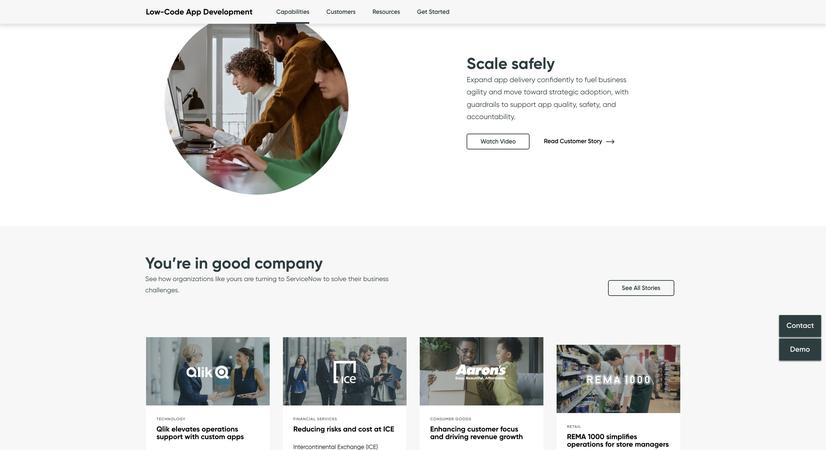 Task type: locate. For each thing, give the bounding box(es) containing it.
see all stories link
[[608, 280, 675, 296]]

adoption,
[[581, 88, 613, 96]]

with right adoption,
[[615, 88, 629, 96]]

see
[[145, 275, 157, 283], [622, 284, 633, 292]]

see left how
[[145, 275, 157, 283]]

0 vertical spatial support
[[511, 100, 537, 108]]

see all stories
[[622, 284, 661, 292]]

read customer story
[[544, 138, 604, 145]]

0 vertical spatial see
[[145, 275, 157, 283]]

resources link
[[373, 0, 400, 24]]

with inside qlik elevates operations support with custom apps
[[185, 432, 199, 441]]

how
[[159, 275, 171, 283]]

focus
[[501, 425, 519, 434]]

1 horizontal spatial operations
[[568, 440, 604, 449]]

1 horizontal spatial see
[[622, 284, 633, 292]]

0 horizontal spatial support
[[157, 432, 183, 441]]

code
[[164, 7, 184, 17]]

0 vertical spatial business
[[599, 75, 627, 84]]

read
[[544, 138, 559, 145]]

video
[[500, 138, 516, 145]]

to
[[576, 75, 583, 84], [502, 100, 509, 108], [279, 275, 285, 283], [324, 275, 330, 283]]

support
[[511, 100, 537, 108], [157, 432, 183, 441]]

app up move
[[494, 75, 508, 84]]

business
[[599, 75, 627, 84], [364, 275, 389, 283]]

started
[[429, 8, 450, 16]]

qlik
[[157, 425, 170, 434]]

business up adoption,
[[599, 75, 627, 84]]

expand
[[467, 75, 493, 84]]

0 horizontal spatial operations
[[202, 425, 238, 434]]

0 horizontal spatial see
[[145, 275, 157, 283]]

1 vertical spatial with
[[185, 432, 199, 441]]

with
[[615, 88, 629, 96], [185, 432, 199, 441]]

development​
[[203, 7, 253, 17]]

to right turning
[[279, 275, 285, 283]]

contact
[[787, 321, 815, 330]]

to down move
[[502, 100, 509, 108]]

ice reduced it service delivery risk & lowered costs image
[[283, 337, 407, 407]]

growth
[[500, 432, 523, 441]]

with left custom
[[185, 432, 199, 441]]

scale
[[467, 53, 508, 73]]

turning
[[256, 275, 277, 283]]

1 horizontal spatial support
[[511, 100, 537, 108]]

company
[[255, 253, 323, 273]]

enhancing customer focus and driving revenue growth
[[431, 425, 523, 441]]

1 vertical spatial business
[[364, 275, 389, 283]]

toward
[[524, 88, 548, 96]]

1 vertical spatial operations
[[568, 440, 604, 449]]

delivery
[[510, 75, 536, 84]]

1 vertical spatial app
[[538, 100, 552, 108]]

0 horizontal spatial app
[[494, 75, 508, 84]]

good
[[212, 253, 251, 273]]

watch video
[[481, 138, 516, 145]]

business inside scale safely expand app delivery confidently to fuel business agility and move toward strategic adoption, with guardrails to support app quality, safety, and accountability.
[[599, 75, 627, 84]]

1 vertical spatial see
[[622, 284, 633, 292]]

0 vertical spatial app
[[494, 75, 508, 84]]

0 horizontal spatial business
[[364, 275, 389, 283]]

0 vertical spatial with
[[615, 88, 629, 96]]

customers
[[327, 8, 356, 16]]

and
[[489, 88, 502, 96], [603, 100, 616, 108], [343, 425, 357, 434], [431, 432, 444, 441]]

with custom apps, qlik unifies the support experience image
[[146, 337, 270, 407]]

see left all
[[622, 284, 633, 292]]

to left fuel
[[576, 75, 583, 84]]

in
[[195, 253, 208, 273]]

elevates
[[172, 425, 200, 434]]

customer
[[468, 425, 499, 434]]

accountability.
[[467, 112, 516, 121]]

and left driving
[[431, 432, 444, 441]]

low-
[[146, 7, 164, 17]]

business right their
[[364, 275, 389, 283]]

customer
[[560, 138, 587, 145]]

app down toward
[[538, 100, 552, 108]]

1 vertical spatial support
[[157, 432, 183, 441]]

stories
[[642, 284, 661, 292]]

for
[[606, 440, 615, 449]]

quality,
[[554, 100, 578, 108]]

yours
[[227, 275, 242, 283]]

0 vertical spatial operations
[[202, 425, 238, 434]]

contact link
[[780, 315, 822, 337]]

support inside qlik elevates operations support with custom apps
[[157, 432, 183, 441]]

operations
[[202, 425, 238, 434], [568, 440, 604, 449]]

their
[[348, 275, 362, 283]]

0 horizontal spatial with
[[185, 432, 199, 441]]

like
[[215, 275, 225, 283]]

story
[[588, 138, 603, 145]]

reducing risks and cost at ice
[[294, 425, 395, 434]]

read customer story link
[[544, 138, 625, 145]]

1 horizontal spatial business
[[599, 75, 627, 84]]

app
[[494, 75, 508, 84], [538, 100, 552, 108]]

1 horizontal spatial with
[[615, 88, 629, 96]]



Task type: vqa. For each thing, say whether or not it's contained in the screenshot.
"EMAIL" text box on the top of page
no



Task type: describe. For each thing, give the bounding box(es) containing it.
1 horizontal spatial app
[[538, 100, 552, 108]]

enhancing
[[431, 425, 466, 434]]

watch video link
[[467, 134, 530, 149]]

driving
[[446, 432, 469, 441]]

get started
[[417, 8, 450, 16]]

scale safely expand app delivery confidently to fuel business agility and move toward strategic adoption, with guardrails to support app quality, safety, and accountability.
[[467, 53, 629, 121]]

managers
[[635, 440, 669, 449]]

grocery chain simplifies its operations image
[[557, 345, 681, 414]]

rema 1000 simplifies operations for store managers
[[568, 432, 669, 449]]

with inside scale safely expand app delivery confidently to fuel business agility and move toward strategic adoption, with guardrails to support app quality, safety, and accountability.
[[615, 88, 629, 96]]

capabilities
[[277, 8, 310, 16]]

safety,
[[580, 100, 601, 108]]

store
[[617, 440, 634, 449]]

low-code app development​
[[146, 7, 253, 17]]

risks
[[327, 425, 342, 434]]

fuel
[[585, 75, 597, 84]]

solve
[[331, 275, 347, 283]]

guardrails
[[467, 100, 500, 108]]

app
[[186, 7, 201, 17]]

are
[[244, 275, 254, 283]]

safely
[[512, 53, 555, 73]]

resources
[[373, 8, 400, 16]]

rema
[[568, 432, 587, 441]]

and down adoption,
[[603, 100, 616, 108]]

move
[[504, 88, 522, 96]]

you're
[[145, 253, 191, 273]]

and left cost
[[343, 425, 357, 434]]

simplifies
[[607, 432, 638, 441]]

and inside enhancing customer focus and driving revenue growth
[[431, 432, 444, 441]]

at aaron's, custom apps fuel revenue growth image
[[420, 337, 544, 407]]

challenges.
[[145, 286, 180, 294]]

get started link
[[417, 0, 450, 24]]

ice
[[384, 425, 395, 434]]

at
[[374, 425, 382, 434]]

operations inside qlik elevates operations support with custom apps
[[202, 425, 238, 434]]

organizations
[[173, 275, 214, 283]]

revenue
[[471, 432, 498, 441]]

agility
[[467, 88, 487, 96]]

to left solve
[[324, 275, 330, 283]]

see inside see all stories link
[[622, 284, 633, 292]]

all
[[634, 284, 641, 292]]

demo link
[[780, 339, 822, 360]]

watch
[[481, 138, 499, 145]]

support inside scale safely expand app delivery confidently to fuel business agility and move toward strategic adoption, with guardrails to support app quality, safety, and accountability.
[[511, 100, 537, 108]]

demo
[[791, 345, 811, 354]]

get
[[417, 8, 428, 16]]

1000
[[588, 432, 605, 441]]

reducing
[[294, 425, 325, 434]]

see inside you're in good company see how organizations like yours are turning to servicenow to solve their business challenges.
[[145, 275, 157, 283]]

qlik elevates operations support with custom apps
[[157, 425, 244, 441]]

custom
[[201, 432, 225, 441]]

servicenow
[[286, 275, 322, 283]]

customers link
[[327, 0, 356, 24]]

business inside you're in good company see how organizations like yours are turning to servicenow to solve their business challenges.
[[364, 275, 389, 283]]

confidently
[[538, 75, 575, 84]]

apps
[[227, 432, 244, 441]]

cost
[[359, 425, 373, 434]]

you're in good company see how organizations like yours are turning to servicenow to solve their business challenges.
[[145, 253, 389, 294]]

strategic
[[550, 88, 579, 96]]

and up guardrails
[[489, 88, 502, 96]]

operations inside 'rema 1000 simplifies operations for store managers'
[[568, 440, 604, 449]]

guardrails support app quality as you create image
[[133, 0, 380, 226]]

capabilities link
[[277, 0, 310, 26]]



